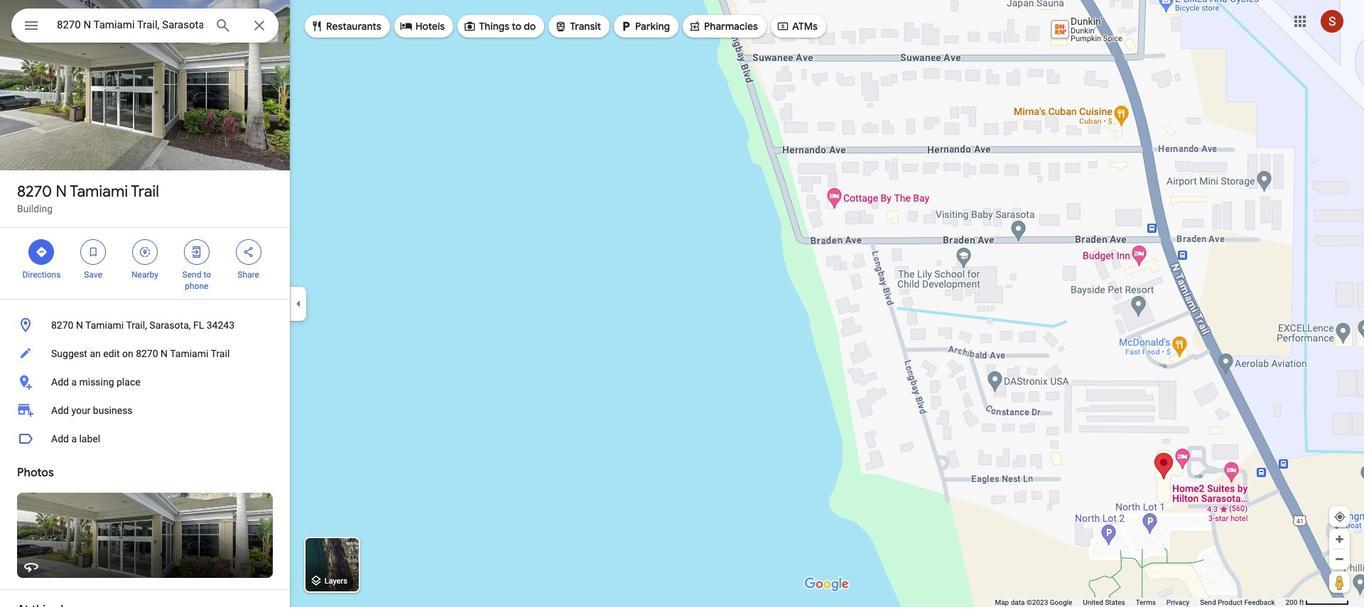 Task type: describe. For each thing, give the bounding box(es) containing it.
restaurants
[[326, 20, 381, 33]]

send product feedback
[[1200, 599, 1275, 607]]

8270 n tamiami trail, sarasota, fl 34243 button
[[0, 311, 290, 340]]

send product feedback button
[[1200, 598, 1275, 608]]

united states
[[1083, 599, 1126, 607]]

trail inside button
[[211, 348, 230, 360]]

add for add your business
[[51, 405, 69, 416]]

200 ft
[[1286, 599, 1304, 607]]

 atms
[[777, 18, 818, 34]]

directions
[[22, 270, 61, 280]]

label
[[79, 434, 100, 445]]

add a label
[[51, 434, 100, 445]]


[[87, 244, 100, 260]]

200 ft button
[[1286, 599, 1350, 607]]

phone
[[185, 281, 208, 291]]

 restaurants
[[311, 18, 381, 34]]

 hotels
[[400, 18, 445, 34]]

data
[[1011, 599, 1025, 607]]

send for send to phone
[[182, 270, 201, 280]]

business
[[93, 405, 133, 416]]


[[190, 244, 203, 260]]


[[23, 16, 40, 36]]

show street view coverage image
[[1330, 572, 1350, 593]]

 button
[[11, 9, 51, 45]]

zoom out image
[[1335, 554, 1345, 565]]

states
[[1105, 599, 1126, 607]]

 pharmacies
[[689, 18, 758, 34]]


[[139, 244, 151, 260]]

zoom in image
[[1335, 534, 1345, 545]]

 search field
[[11, 9, 279, 45]]

google account: sheryl atherton  
(sheryl.atherton@adept.ai) image
[[1321, 10, 1344, 32]]

hotels
[[416, 20, 445, 33]]

sarasota,
[[149, 320, 191, 331]]

an
[[90, 348, 101, 360]]

map
[[995, 599, 1009, 607]]

n for trail
[[56, 182, 67, 202]]

8270 n tamiami trail, sarasota, fl 34243
[[51, 320, 235, 331]]

edit
[[103, 348, 120, 360]]

collapse side panel image
[[291, 296, 306, 312]]

suggest an edit on 8270 n tamiami trail button
[[0, 340, 290, 368]]

34243
[[207, 320, 235, 331]]

to inside send to phone
[[204, 270, 211, 280]]

layers
[[325, 577, 347, 587]]

do
[[524, 20, 536, 33]]

add for add a missing place
[[51, 377, 69, 388]]

200
[[1286, 599, 1298, 607]]

missing
[[79, 377, 114, 388]]

suggest an edit on 8270 n tamiami trail
[[51, 348, 230, 360]]

united states button
[[1083, 598, 1126, 608]]

to inside  things to do
[[512, 20, 522, 33]]

united
[[1083, 599, 1104, 607]]

product
[[1218, 599, 1243, 607]]


[[555, 18, 567, 34]]

terms
[[1136, 599, 1156, 607]]

tamiami for trail,
[[85, 320, 124, 331]]

add a missing place
[[51, 377, 140, 388]]

show your location image
[[1334, 511, 1347, 524]]


[[400, 18, 413, 34]]


[[777, 18, 790, 34]]

send to phone
[[182, 270, 211, 291]]

n inside button
[[161, 348, 168, 360]]

on
[[122, 348, 133, 360]]

map data ©2023 google
[[995, 599, 1073, 607]]

actions for 8270 n tamiami trail region
[[0, 228, 290, 299]]

tamiami for trail
[[70, 182, 128, 202]]

add a missing place button
[[0, 368, 290, 397]]



Task type: locate. For each thing, give the bounding box(es) containing it.
transit
[[570, 20, 601, 33]]

google maps element
[[0, 0, 1365, 608]]

1 vertical spatial a
[[71, 434, 77, 445]]

2 add from the top
[[51, 405, 69, 416]]

share
[[238, 270, 259, 280]]

a for missing
[[71, 377, 77, 388]]

trail up 
[[131, 182, 159, 202]]

1 vertical spatial 8270
[[51, 320, 74, 331]]

n for trail,
[[76, 320, 83, 331]]

send for send product feedback
[[1200, 599, 1216, 607]]

0 horizontal spatial send
[[182, 270, 201, 280]]

tamiami
[[70, 182, 128, 202], [85, 320, 124, 331], [170, 348, 208, 360]]

1 vertical spatial to
[[204, 270, 211, 280]]

footer containing map data ©2023 google
[[995, 598, 1286, 608]]

2 a from the top
[[71, 434, 77, 445]]

n inside button
[[76, 320, 83, 331]]

8270 up suggest
[[51, 320, 74, 331]]

©2023
[[1027, 599, 1048, 607]]

add
[[51, 377, 69, 388], [51, 405, 69, 416], [51, 434, 69, 445]]

8270 for trail
[[17, 182, 52, 202]]

add down suggest
[[51, 377, 69, 388]]

feedback
[[1245, 599, 1275, 607]]

send inside send to phone
[[182, 270, 201, 280]]

trail,
[[126, 320, 147, 331]]

add left label
[[51, 434, 69, 445]]

0 vertical spatial 8270
[[17, 182, 52, 202]]

tamiami down fl
[[170, 348, 208, 360]]

0 vertical spatial trail
[[131, 182, 159, 202]]


[[242, 244, 255, 260]]

0 vertical spatial add
[[51, 377, 69, 388]]

a left missing on the bottom
[[71, 377, 77, 388]]

n inside the 8270 n tamiami trail building
[[56, 182, 67, 202]]

tamiami inside button
[[170, 348, 208, 360]]

add left your
[[51, 405, 69, 416]]

add your business link
[[0, 397, 290, 425]]

send left product
[[1200, 599, 1216, 607]]

8270 n tamiami trail building
[[17, 182, 159, 215]]

8270 right on
[[136, 348, 158, 360]]

0 horizontal spatial trail
[[131, 182, 159, 202]]

place
[[117, 377, 140, 388]]

1 horizontal spatial to
[[512, 20, 522, 33]]

8270
[[17, 182, 52, 202], [51, 320, 74, 331], [136, 348, 158, 360]]

8270 up the building
[[17, 182, 52, 202]]

1 vertical spatial trail
[[211, 348, 230, 360]]


[[689, 18, 701, 34]]

8270 n tamiami trail main content
[[0, 0, 290, 608]]

0 vertical spatial n
[[56, 182, 67, 202]]

things
[[479, 20, 510, 33]]

trail down the 34243
[[211, 348, 230, 360]]

a left label
[[71, 434, 77, 445]]

tamiami up 
[[70, 182, 128, 202]]

1 vertical spatial tamiami
[[85, 320, 124, 331]]

tamiami up edit
[[85, 320, 124, 331]]

1 horizontal spatial trail
[[211, 348, 230, 360]]

n
[[56, 182, 67, 202], [76, 320, 83, 331], [161, 348, 168, 360]]

1 vertical spatial send
[[1200, 599, 1216, 607]]

none field inside the '8270 n tamiami trail, sarasota, fl 34243' field
[[57, 16, 203, 33]]

2 vertical spatial tamiami
[[170, 348, 208, 360]]

send inside button
[[1200, 599, 1216, 607]]

parking
[[635, 20, 670, 33]]

to up phone
[[204, 270, 211, 280]]

to left do
[[512, 20, 522, 33]]

1 horizontal spatial n
[[76, 320, 83, 331]]

 things to do
[[463, 18, 536, 34]]

0 horizontal spatial n
[[56, 182, 67, 202]]

pharmacies
[[704, 20, 758, 33]]

1 horizontal spatial send
[[1200, 599, 1216, 607]]

footer
[[995, 598, 1286, 608]]

privacy button
[[1167, 598, 1190, 608]]

0 vertical spatial a
[[71, 377, 77, 388]]

0 vertical spatial to
[[512, 20, 522, 33]]

2 vertical spatial n
[[161, 348, 168, 360]]

tamiami inside button
[[85, 320, 124, 331]]

8270 inside button
[[51, 320, 74, 331]]

your
[[71, 405, 91, 416]]

google
[[1050, 599, 1073, 607]]

a for label
[[71, 434, 77, 445]]

terms button
[[1136, 598, 1156, 608]]

add a label button
[[0, 425, 290, 453]]

tamiami inside the 8270 n tamiami trail building
[[70, 182, 128, 202]]

to
[[512, 20, 522, 33], [204, 270, 211, 280]]


[[463, 18, 476, 34]]

0 vertical spatial tamiami
[[70, 182, 128, 202]]

privacy
[[1167, 599, 1190, 607]]

trail inside the 8270 n tamiami trail building
[[131, 182, 159, 202]]

photos
[[17, 466, 54, 480]]

footer inside google maps element
[[995, 598, 1286, 608]]

add your business
[[51, 405, 133, 416]]

0 horizontal spatial to
[[204, 270, 211, 280]]

8270 inside button
[[136, 348, 158, 360]]

8270 for trail,
[[51, 320, 74, 331]]

suggest
[[51, 348, 87, 360]]

1 a from the top
[[71, 377, 77, 388]]


[[620, 18, 633, 34]]

8270 N Tamiami Trail, Sarasota, FL 34243 field
[[11, 9, 279, 43]]

ft
[[1300, 599, 1304, 607]]

building
[[17, 203, 53, 215]]

trail
[[131, 182, 159, 202], [211, 348, 230, 360]]

3 add from the top
[[51, 434, 69, 445]]

 transit
[[555, 18, 601, 34]]

2 vertical spatial 8270
[[136, 348, 158, 360]]

save
[[84, 270, 102, 280]]

a
[[71, 377, 77, 388], [71, 434, 77, 445]]

8270 inside the 8270 n tamiami trail building
[[17, 182, 52, 202]]

send up phone
[[182, 270, 201, 280]]

 parking
[[620, 18, 670, 34]]

2 vertical spatial add
[[51, 434, 69, 445]]

nearby
[[132, 270, 158, 280]]

1 vertical spatial n
[[76, 320, 83, 331]]


[[35, 244, 48, 260]]

1 vertical spatial add
[[51, 405, 69, 416]]

1 add from the top
[[51, 377, 69, 388]]

None field
[[57, 16, 203, 33]]


[[311, 18, 323, 34]]

send
[[182, 270, 201, 280], [1200, 599, 1216, 607]]

0 vertical spatial send
[[182, 270, 201, 280]]

atms
[[792, 20, 818, 33]]

add for add a label
[[51, 434, 69, 445]]

fl
[[193, 320, 204, 331]]

2 horizontal spatial n
[[161, 348, 168, 360]]



Task type: vqa. For each thing, say whether or not it's contained in the screenshot.


